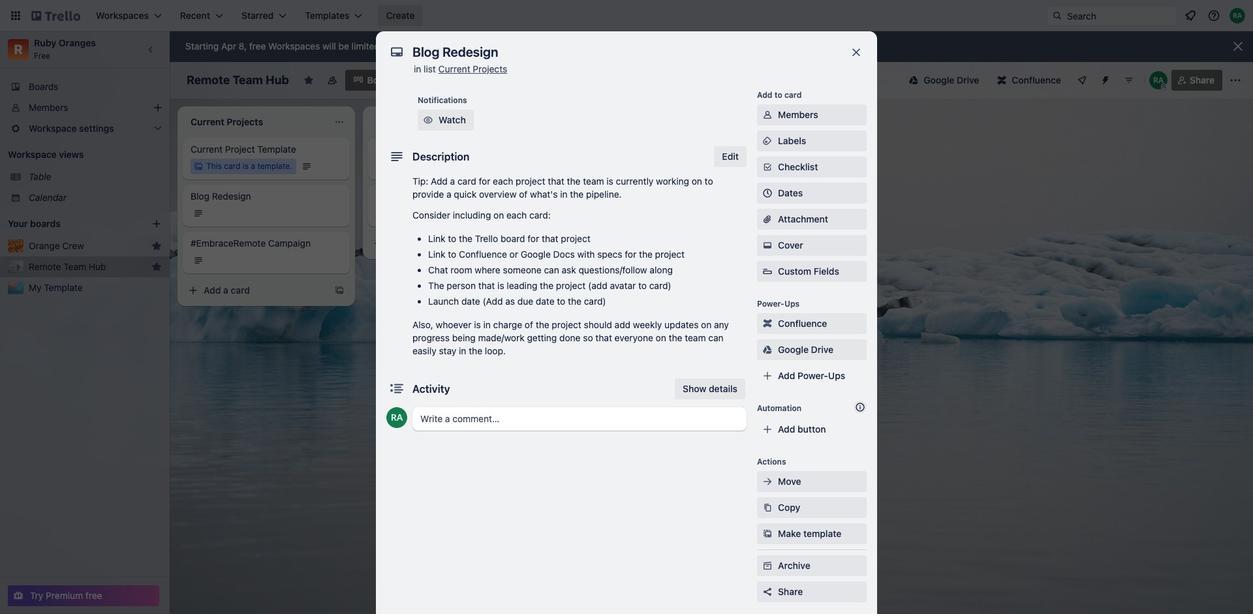 Task type: locate. For each thing, give the bounding box(es) containing it.
1 vertical spatial starred icon image
[[151, 262, 162, 272]]

sm image left labels
[[761, 134, 774, 148]]

members
[[29, 102, 68, 113], [778, 109, 818, 120]]

0 vertical spatial add a card button
[[368, 233, 512, 254]]

of up getting
[[525, 319, 533, 330]]

sm image
[[422, 114, 435, 127], [761, 134, 774, 148], [761, 239, 774, 252], [761, 343, 774, 356], [761, 527, 774, 541], [761, 559, 774, 573]]

sm image for make template
[[761, 527, 774, 541]]

specs
[[597, 249, 622, 260]]

0 vertical spatial current
[[438, 63, 470, 74]]

confluence
[[1012, 74, 1061, 86], [459, 249, 507, 260], [778, 318, 827, 329]]

0 horizontal spatial template
[[44, 282, 83, 293]]

1 vertical spatial team
[[685, 332, 706, 343]]

3 sm image from the top
[[761, 475, 774, 488]]

2 sm image from the top
[[761, 317, 774, 330]]

1 vertical spatial free
[[85, 590, 102, 601]]

0 vertical spatial share
[[1190, 74, 1215, 86]]

team
[[583, 176, 604, 187], [685, 332, 706, 343]]

the left trello
[[459, 233, 473, 244]]

0 vertical spatial each
[[493, 176, 513, 187]]

0 horizontal spatial team
[[63, 261, 86, 272]]

sm image inside copy link
[[761, 501, 774, 514]]

google drive
[[924, 74, 979, 86], [778, 344, 834, 355]]

add a card for launch
[[389, 238, 435, 249]]

0 vertical spatial google drive
[[924, 74, 979, 86]]

share button left show menu image
[[1172, 70, 1223, 91]]

1 horizontal spatial free
[[249, 40, 266, 52]]

0 vertical spatial free
[[249, 40, 266, 52]]

1 vertical spatial confluence
[[459, 249, 507, 260]]

create
[[386, 10, 415, 21]]

0 horizontal spatial card)
[[584, 296, 606, 307]]

confluence inside button
[[1012, 74, 1061, 86]]

try
[[30, 590, 43, 601]]

0 horizontal spatial date
[[462, 296, 480, 307]]

1 vertical spatial of
[[525, 319, 533, 330]]

link down consider
[[428, 233, 446, 244]]

team down updates
[[685, 332, 706, 343]]

0 horizontal spatial add a card
[[204, 285, 250, 296]]

0 horizontal spatial free
[[85, 590, 102, 601]]

1 horizontal spatial team
[[685, 332, 706, 343]]

1 horizontal spatial current
[[438, 63, 470, 74]]

0 horizontal spatial current
[[191, 144, 223, 155]]

0 vertical spatial link
[[428, 233, 446, 244]]

add button
[[778, 424, 826, 435]]

confluence inside "link to the trello board for that project link to confluence or google docs with specs for the project chat room where someone can ask questions/follow along the person that is leading the project (add avatar to card) launch date (add as due date to the card)"
[[459, 249, 507, 260]]

0 vertical spatial ups
[[785, 299, 800, 309]]

drive left confluence button at the top right
[[957, 74, 979, 86]]

0 horizontal spatial power-
[[757, 299, 785, 309]]

1 horizontal spatial team
[[233, 73, 263, 87]]

sm image inside cover link
[[761, 239, 774, 252]]

template
[[257, 144, 296, 155], [44, 282, 83, 293]]

date right due
[[536, 296, 555, 307]]

this
[[206, 161, 222, 171]]

power- up automation
[[798, 370, 828, 381]]

is up (add
[[498, 280, 504, 291]]

4 sm image from the top
[[761, 501, 774, 514]]

0 horizontal spatial add a card button
[[183, 280, 326, 301]]

template right my
[[44, 282, 83, 293]]

0 vertical spatial card)
[[649, 280, 671, 291]]

add a card button for project
[[183, 280, 326, 301]]

0 vertical spatial remote
[[187, 73, 230, 87]]

drive
[[957, 74, 979, 86], [811, 344, 834, 355]]

add inside add power-ups link
[[778, 370, 795, 381]]

each left card:
[[507, 210, 527, 221]]

calendar link
[[29, 191, 162, 204]]

link
[[428, 233, 446, 244], [428, 249, 446, 260]]

1 vertical spatial google
[[521, 249, 551, 260]]

1 vertical spatial remote
[[29, 261, 61, 272]]

drive inside button
[[957, 74, 979, 86]]

for up overview
[[479, 176, 491, 187]]

project inside tip: add a card for each project that the team is currently working on to provide a quick overview of what's in the pipeline.
[[516, 176, 545, 187]]

confluence down the 'power-ups'
[[778, 318, 827, 329]]

0 horizontal spatial confluence
[[459, 249, 507, 260]]

campaign inside ebook campaign link
[[405, 191, 447, 202]]

add a card button up chat
[[368, 233, 512, 254]]

members for members link to the left
[[29, 102, 68, 113]]

hub
[[266, 73, 289, 87], [89, 261, 106, 272]]

of inside also, whoever is in charge of the project should add weekly updates on any progress being made/work getting done so that everyone on the team can easily stay in the loop.
[[525, 319, 533, 330]]

add a card down #embraceremote
[[204, 285, 250, 296]]

create button
[[378, 5, 423, 26]]

1 vertical spatial hub
[[89, 261, 106, 272]]

power-
[[757, 299, 785, 309], [798, 370, 828, 381]]

0 vertical spatial remote team hub
[[187, 73, 289, 87]]

docs
[[553, 249, 575, 260]]

that down "should"
[[596, 332, 612, 343]]

1 link from the top
[[428, 233, 446, 244]]

sm image down the 'power-ups'
[[761, 317, 774, 330]]

hub inside button
[[89, 261, 106, 272]]

team inside tip: add a card for each project that the team is currently working on to provide a quick overview of what's in the pipeline.
[[583, 176, 604, 187]]

will
[[322, 40, 336, 52]]

campaign inside #embraceremote campaign link
[[268, 238, 311, 249]]

0 vertical spatial for
[[479, 176, 491, 187]]

add inside tip: add a card for each project that the team is currently working on to provide a quick overview of what's in the pipeline.
[[431, 176, 448, 187]]

2 starred icon image from the top
[[151, 262, 162, 272]]

sm image down add to card
[[761, 108, 774, 121]]

1 horizontal spatial share
[[1190, 74, 1215, 86]]

date
[[462, 296, 480, 307], [536, 296, 555, 307]]

the up getting
[[536, 319, 549, 330]]

on right working
[[692, 176, 702, 187]]

#embraceremote campaign
[[191, 238, 311, 249]]

1 horizontal spatial for
[[528, 233, 539, 244]]

can left ask at the top left of page
[[544, 264, 559, 275]]

project up with
[[561, 233, 591, 244]]

sm image inside "archive" link
[[761, 559, 774, 573]]

1 horizontal spatial members
[[778, 109, 818, 120]]

search image
[[1052, 10, 1063, 21]]

checklist
[[778, 161, 818, 172]]

the left currently
[[567, 176, 581, 187]]

team up pipeline. in the top left of the page
[[583, 176, 604, 187]]

actions
[[757, 457, 786, 467]]

in left list
[[414, 63, 421, 74]]

1 horizontal spatial remote team hub
[[187, 73, 289, 87]]

a
[[251, 161, 255, 171], [450, 176, 455, 187], [447, 189, 451, 200], [409, 238, 414, 249], [223, 285, 228, 296]]

share
[[1190, 74, 1215, 86], [778, 586, 803, 597]]

primary element
[[0, 0, 1253, 31]]

on inside tip: add a card for each project that the team is currently working on to provide a quick overview of what's in the pipeline.
[[692, 176, 702, 187]]

remote team hub button
[[29, 260, 146, 274]]

hub left star or unstar board image
[[266, 73, 289, 87]]

0 horizontal spatial share
[[778, 586, 803, 597]]

1 sm image from the top
[[761, 108, 774, 121]]

is up being
[[474, 319, 481, 330]]

1 horizontal spatial ups
[[828, 370, 845, 381]]

sm image left watch
[[422, 114, 435, 127]]

ups up add button button
[[828, 370, 845, 381]]

projects
[[473, 63, 507, 74]]

1 vertical spatial add a card
[[204, 285, 250, 296]]

template.
[[257, 161, 292, 171]]

1 vertical spatial share button
[[757, 582, 867, 603]]

is up pipeline. in the top left of the page
[[607, 176, 614, 187]]

avatar
[[610, 280, 636, 291]]

ruby anderson (rubyanderson7) image
[[1230, 8, 1246, 24], [386, 407, 407, 428]]

1 horizontal spatial share button
[[1172, 70, 1223, 91]]

members up labels
[[778, 109, 818, 120]]

0 vertical spatial google
[[924, 74, 955, 86]]

oranges
[[59, 37, 96, 48]]

including
[[453, 210, 491, 221]]

to left 10
[[382, 40, 391, 52]]

can down any
[[708, 332, 724, 343]]

list
[[424, 63, 436, 74]]

sm image down the 'power-ups'
[[761, 343, 774, 356]]

r
[[14, 42, 23, 57]]

power- down custom
[[757, 299, 785, 309]]

ups
[[785, 299, 800, 309], [828, 370, 845, 381]]

of
[[519, 189, 528, 200], [525, 319, 533, 330]]

ruby
[[34, 37, 56, 48]]

0 horizontal spatial team
[[583, 176, 604, 187]]

notifications
[[418, 95, 467, 105]]

campaign down tip:
[[405, 191, 447, 202]]

0 vertical spatial hub
[[266, 73, 289, 87]]

1 vertical spatial share
[[778, 586, 803, 597]]

team down the 8,
[[233, 73, 263, 87]]

1 vertical spatial power-
[[798, 370, 828, 381]]

2 vertical spatial google
[[778, 344, 809, 355]]

sm image inside make template link
[[761, 527, 774, 541]]

done
[[559, 332, 581, 343]]

1 horizontal spatial can
[[708, 332, 724, 343]]

of left what's
[[519, 189, 528, 200]]

0 horizontal spatial can
[[544, 264, 559, 275]]

launch down the
[[428, 296, 459, 307]]

table
[[29, 171, 51, 182]]

weekly
[[633, 319, 662, 330]]

for right specs
[[625, 249, 637, 260]]

0 vertical spatial confluence
[[1012, 74, 1061, 86]]

in inside tip: add a card for each project that the team is currently working on to provide a quick overview of what's in the pipeline.
[[560, 189, 568, 200]]

0 vertical spatial drive
[[957, 74, 979, 86]]

0 vertical spatial template
[[257, 144, 296, 155]]

1 vertical spatial each
[[507, 210, 527, 221]]

sm image left copy
[[761, 501, 774, 514]]

each up overview
[[493, 176, 513, 187]]

campaign for #embraceremote campaign
[[268, 238, 311, 249]]

google inside "link to the trello board for that project link to confluence or google docs with specs for the project chat room where someone can ask questions/follow along the person that is leading the project (add avatar to card) launch date (add as due date to the card)"
[[521, 249, 551, 260]]

add
[[615, 319, 631, 330]]

1 vertical spatial can
[[708, 332, 724, 343]]

for
[[479, 176, 491, 187], [528, 233, 539, 244], [625, 249, 637, 260]]

0 vertical spatial team
[[583, 176, 604, 187]]

1 horizontal spatial add a card
[[389, 238, 435, 249]]

show details link
[[675, 379, 745, 400]]

hub up "my template" link
[[89, 261, 106, 272]]

link up chat
[[428, 249, 446, 260]]

free right the 8,
[[249, 40, 266, 52]]

0 horizontal spatial remote team hub
[[29, 261, 106, 272]]

power ups image
[[1077, 75, 1087, 86]]

archive link
[[757, 556, 867, 576]]

date down person at the top left of page
[[462, 296, 480, 307]]

current up this
[[191, 144, 223, 155]]

team down crew
[[63, 261, 86, 272]]

None text field
[[406, 40, 837, 64]]

project
[[516, 176, 545, 187], [561, 233, 591, 244], [655, 249, 685, 260], [556, 280, 586, 291], [552, 319, 582, 330]]

a left the "quick"
[[447, 189, 451, 200]]

everyone
[[615, 332, 653, 343]]

in up made/work
[[483, 319, 491, 330]]

0 horizontal spatial campaign
[[268, 238, 311, 249]]

add a card down consider
[[389, 238, 435, 249]]

to right working
[[705, 176, 713, 187]]

1 vertical spatial google drive
[[778, 344, 834, 355]]

remote down orange
[[29, 261, 61, 272]]

free inside button
[[85, 590, 102, 601]]

is inside "link to the trello board for that project link to confluence or google docs with specs for the project chat room where someone can ask questions/follow along the person that is leading the project (add avatar to card) launch date (add as due date to the card)"
[[498, 280, 504, 291]]

show menu image
[[1229, 74, 1242, 87]]

1 horizontal spatial date
[[536, 296, 555, 307]]

sm image inside members link
[[761, 108, 774, 121]]

remote team hub down crew
[[29, 261, 106, 272]]

1 horizontal spatial hub
[[266, 73, 289, 87]]

starting apr 8, free workspaces will be limited to 10 collaborators. learn more about collaborator limits
[[185, 40, 618, 52]]

add to card
[[757, 90, 802, 100]]

remote team hub down the 8,
[[187, 73, 289, 87]]

share button down "archive" link
[[757, 582, 867, 603]]

to
[[382, 40, 391, 52], [775, 90, 783, 100], [705, 176, 713, 187], [448, 233, 457, 244], [448, 249, 457, 260], [638, 280, 647, 291], [557, 296, 566, 307]]

a down current project template
[[251, 161, 255, 171]]

add button button
[[757, 419, 867, 440]]

0 vertical spatial campaign
[[405, 191, 447, 202]]

(add
[[588, 280, 608, 291]]

1 horizontal spatial remote
[[187, 73, 230, 87]]

card) down (add
[[584, 296, 606, 307]]

sm image inside 'labels' link
[[761, 134, 774, 148]]

archive
[[778, 560, 811, 571]]

2 vertical spatial confluence
[[778, 318, 827, 329]]

fields
[[814, 266, 839, 277]]

ups down custom
[[785, 299, 800, 309]]

is down current project template
[[243, 161, 249, 171]]

sm image
[[761, 108, 774, 121], [761, 317, 774, 330], [761, 475, 774, 488], [761, 501, 774, 514]]

0 vertical spatial launch
[[406, 144, 437, 155]]

button
[[798, 424, 826, 435]]

sm image inside watch button
[[422, 114, 435, 127]]

that up what's
[[548, 176, 565, 187]]

project up done
[[552, 319, 582, 330]]

0 horizontal spatial for
[[479, 176, 491, 187]]

that inside tip: add a card for each project that the team is currently working on to provide a quick overview of what's in the pipeline.
[[548, 176, 565, 187]]

should
[[584, 319, 612, 330]]

0 horizontal spatial google
[[521, 249, 551, 260]]

sm image down actions
[[761, 475, 774, 488]]

0 horizontal spatial hub
[[89, 261, 106, 272]]

2 horizontal spatial google
[[924, 74, 955, 86]]

0 vertical spatial team
[[233, 73, 263, 87]]

table link
[[29, 170, 162, 183]]

0 vertical spatial starred icon image
[[151, 241, 162, 251]]

0 vertical spatial of
[[519, 189, 528, 200]]

sm image for watch
[[422, 114, 435, 127]]

questions/follow
[[579, 264, 647, 275]]

0 vertical spatial add a card
[[389, 238, 435, 249]]

drive up add power-ups
[[811, 344, 834, 355]]

0 vertical spatial can
[[544, 264, 559, 275]]

move link
[[757, 471, 867, 492]]

0 horizontal spatial drive
[[811, 344, 834, 355]]

1 vertical spatial link
[[428, 249, 446, 260]]

1 vertical spatial launch
[[428, 296, 459, 307]]

campaign down blog redesign link
[[268, 238, 311, 249]]

any
[[714, 319, 729, 330]]

r link
[[8, 39, 29, 60]]

2 horizontal spatial for
[[625, 249, 637, 260]]

project up what's
[[516, 176, 545, 187]]

sm image for confluence
[[761, 317, 774, 330]]

1 horizontal spatial add a card button
[[368, 233, 512, 254]]

1 horizontal spatial ruby anderson (rubyanderson7) image
[[1230, 8, 1246, 24]]

share down archive
[[778, 586, 803, 597]]

members for the right members link
[[778, 109, 818, 120]]

remote down starting
[[187, 73, 230, 87]]

add power-ups link
[[757, 366, 867, 386]]

1 horizontal spatial campaign
[[405, 191, 447, 202]]

sm image left make
[[761, 527, 774, 541]]

about
[[516, 40, 540, 52]]

dates
[[778, 187, 803, 198]]

confluence left the "power ups" image
[[1012, 74, 1061, 86]]

that inside also, whoever is in charge of the project should add weekly updates on any progress being made/work getting done so that everyone on the team can easily stay in the loop.
[[596, 332, 612, 343]]

apr
[[221, 40, 236, 52]]

share for share button to the right
[[1190, 74, 1215, 86]]

members down boards
[[29, 102, 68, 113]]

workspaces
[[268, 40, 320, 52]]

card up the "quick"
[[458, 176, 476, 187]]

can inside also, whoever is in charge of the project should add weekly updates on any progress being made/work getting done so that everyone on the team can easily stay in the loop.
[[708, 332, 724, 343]]

details
[[709, 383, 738, 394]]

to up room
[[448, 249, 457, 260]]

1 horizontal spatial google drive
[[924, 74, 979, 86]]

orange crew button
[[29, 240, 146, 253]]

launch inside "link to the trello board for that project link to confluence or google docs with specs for the project chat room where someone can ask questions/follow along the person that is leading the project (add avatar to card) launch date (add as due date to the card)"
[[428, 296, 459, 307]]

starred icon image for remote team hub
[[151, 262, 162, 272]]

0 horizontal spatial ups
[[785, 299, 800, 309]]

limits
[[596, 40, 618, 52]]

the down being
[[469, 345, 482, 356]]

sm image left archive
[[761, 559, 774, 573]]

boards
[[29, 81, 58, 92]]

share left show menu image
[[1190, 74, 1215, 86]]

redesign
[[212, 191, 251, 202]]

1 horizontal spatial drive
[[957, 74, 979, 86]]

card) down along
[[649, 280, 671, 291]]

the
[[428, 280, 444, 291]]

to inside tip: add a card for each project that the team is currently working on to provide a quick overview of what's in the pipeline.
[[705, 176, 713, 187]]

in list current projects
[[414, 63, 507, 74]]

blog redesign link
[[191, 190, 342, 203]]

for right board
[[528, 233, 539, 244]]

sm image inside move link
[[761, 475, 774, 488]]

person
[[447, 280, 476, 291]]

the down updates
[[669, 332, 682, 343]]

provide
[[413, 189, 444, 200]]

1 vertical spatial campaign
[[268, 238, 311, 249]]

template up template.
[[257, 144, 296, 155]]

0 vertical spatial share button
[[1172, 70, 1223, 91]]

starred icon image
[[151, 241, 162, 251], [151, 262, 162, 272]]

board
[[367, 74, 393, 86]]

sm image for cover
[[761, 239, 774, 252]]

members link down boards
[[0, 97, 170, 118]]

board
[[501, 233, 525, 244]]

1 starred icon image from the top
[[151, 241, 162, 251]]

current project template
[[191, 144, 296, 155]]

this card is a template.
[[206, 161, 292, 171]]

0 vertical spatial ruby anderson (rubyanderson7) image
[[1230, 8, 1246, 24]]

Search field
[[1063, 6, 1177, 25]]



Task type: describe. For each thing, give the bounding box(es) containing it.
1 horizontal spatial confluence
[[778, 318, 827, 329]]

remote inside button
[[29, 261, 61, 272]]

to up labels
[[775, 90, 783, 100]]

card down consider
[[416, 238, 435, 249]]

team inside remote team hub button
[[63, 261, 86, 272]]

ebook campaign
[[376, 191, 447, 202]]

link to the trello board for that project link to confluence or google docs with specs for the project chat room where someone can ask questions/follow along the person that is leading the project (add avatar to card) launch date (add as due date to the card)
[[428, 233, 685, 307]]

add inside add button button
[[778, 424, 795, 435]]

for inside tip: add a card for each project that the team is currently working on to provide a quick overview of what's in the pipeline.
[[479, 176, 491, 187]]

dates button
[[757, 183, 867, 204]]

collaborators.
[[405, 40, 463, 52]]

add a card for project
[[204, 285, 250, 296]]

Board name text field
[[180, 70, 296, 91]]

remote team hub inside text box
[[187, 73, 289, 87]]

0 vertical spatial power-
[[757, 299, 785, 309]]

1 vertical spatial drive
[[811, 344, 834, 355]]

1 vertical spatial card)
[[584, 296, 606, 307]]

add board image
[[151, 219, 162, 229]]

each inside tip: add a card for each project that the team is currently working on to provide a quick overview of what's in the pipeline.
[[493, 176, 513, 187]]

nordic
[[376, 144, 404, 155]]

sm image for archive
[[761, 559, 774, 573]]

workspace views
[[8, 149, 84, 160]]

project up along
[[655, 249, 685, 260]]

is inside tip: add a card for each project that the team is currently working on to provide a quick overview of what's in the pipeline.
[[607, 176, 614, 187]]

the up along
[[639, 249, 653, 260]]

tip: add a card for each project that the team is currently working on to provide a quick overview of what's in the pipeline.
[[413, 176, 713, 200]]

be
[[339, 40, 349, 52]]

try premium free button
[[8, 586, 159, 606]]

is inside also, whoever is in charge of the project should add weekly updates on any progress being made/work getting done so that everyone on the team can easily stay in the loop.
[[474, 319, 481, 330]]

workspace
[[8, 149, 57, 160]]

consider including on each card:
[[413, 210, 551, 221]]

1 horizontal spatial members link
[[757, 104, 867, 125]]

loop.
[[485, 345, 506, 356]]

0 horizontal spatial share button
[[757, 582, 867, 603]]

a down #embraceremote
[[223, 285, 228, 296]]

my template
[[29, 282, 83, 293]]

chat
[[428, 264, 448, 275]]

of inside tip: add a card for each project that the team is currently working on to provide a quick overview of what's in the pipeline.
[[519, 189, 528, 200]]

1 horizontal spatial template
[[257, 144, 296, 155]]

team inside also, whoever is in charge of the project should add weekly updates on any progress being made/work getting done so that everyone on the team can easily stay in the loop.
[[685, 332, 706, 343]]

1 vertical spatial ups
[[828, 370, 845, 381]]

to down including
[[448, 233, 457, 244]]

on down overview
[[494, 210, 504, 221]]

card up labels
[[785, 90, 802, 100]]

the right leading
[[540, 280, 554, 291]]

starred icon image for orange crew
[[151, 241, 162, 251]]

sm image for labels
[[761, 134, 774, 148]]

try premium free
[[30, 590, 102, 601]]

project down ask at the top left of page
[[556, 280, 586, 291]]

0 notifications image
[[1183, 8, 1199, 24]]

on left any
[[701, 319, 712, 330]]

0 horizontal spatial members link
[[0, 97, 170, 118]]

labels link
[[757, 131, 867, 151]]

boards
[[30, 218, 61, 229]]

where
[[475, 264, 501, 275]]

sm image for members
[[761, 108, 774, 121]]

charge
[[493, 319, 522, 330]]

currently
[[616, 176, 654, 187]]

overview
[[479, 189, 517, 200]]

2 vertical spatial for
[[625, 249, 637, 260]]

starting
[[185, 40, 219, 52]]

labels
[[778, 135, 806, 146]]

current projects link
[[438, 63, 507, 74]]

so
[[583, 332, 593, 343]]

nordic launch
[[376, 144, 437, 155]]

in down being
[[459, 345, 466, 356]]

workspace navigation collapse icon image
[[142, 40, 161, 59]]

progress
[[413, 332, 450, 343]]

10
[[393, 40, 403, 52]]

8,
[[239, 40, 247, 52]]

remote inside text box
[[187, 73, 230, 87]]

watch button
[[418, 110, 474, 131]]

stay
[[439, 345, 457, 356]]

that up docs
[[542, 233, 559, 244]]

also,
[[413, 319, 433, 330]]

add a card button for launch
[[368, 233, 512, 254]]

1 horizontal spatial google
[[778, 344, 809, 355]]

project
[[225, 144, 255, 155]]

cover link
[[757, 235, 867, 256]]

crew
[[62, 240, 84, 251]]

a up ebook campaign link
[[450, 176, 455, 187]]

project inside also, whoever is in charge of the project should add weekly updates on any progress being made/work getting done so that everyone on the team can easily stay in the loop.
[[552, 319, 582, 330]]

share for the left share button
[[778, 586, 803, 597]]

make template link
[[757, 524, 867, 544]]

premium
[[46, 590, 83, 601]]

add power-ups
[[778, 370, 845, 381]]

card:
[[529, 210, 551, 221]]

a down consider
[[409, 238, 414, 249]]

create from template… image
[[334, 285, 345, 296]]

Write a comment text field
[[413, 407, 747, 431]]

google inside google drive button
[[924, 74, 955, 86]]

to right the avatar on the top of page
[[638, 280, 647, 291]]

ruby oranges link
[[34, 37, 96, 48]]

1 vertical spatial ruby anderson (rubyanderson7) image
[[386, 407, 407, 428]]

sm image for move
[[761, 475, 774, 488]]

nordic launch link
[[376, 143, 527, 156]]

description
[[413, 151, 470, 163]]

boards link
[[0, 76, 170, 97]]

that down where
[[478, 280, 495, 291]]

whoever
[[436, 319, 472, 330]]

card inside tip: add a card for each project that the team is currently working on to provide a quick overview of what's in the pipeline.
[[458, 176, 476, 187]]

campaign for ebook campaign
[[405, 191, 447, 202]]

workspace visible image
[[327, 75, 337, 86]]

as
[[505, 296, 515, 307]]

team inside remote team hub text box
[[233, 73, 263, 87]]

sm image for google drive
[[761, 343, 774, 356]]

on down weekly
[[656, 332, 666, 343]]

copy
[[778, 502, 800, 513]]

orange crew
[[29, 240, 84, 251]]

due
[[518, 296, 533, 307]]

ruby oranges free
[[34, 37, 96, 61]]

trello
[[475, 233, 498, 244]]

edit button
[[714, 146, 747, 167]]

2 date from the left
[[536, 296, 555, 307]]

or
[[510, 249, 518, 260]]

1 vertical spatial current
[[191, 144, 223, 155]]

#embraceremote
[[191, 238, 266, 249]]

open information menu image
[[1208, 9, 1221, 22]]

more
[[492, 40, 513, 52]]

collaborator
[[543, 40, 593, 52]]

ask
[[562, 264, 576, 275]]

being
[[452, 332, 476, 343]]

blog
[[191, 191, 210, 202]]

along
[[650, 264, 673, 275]]

0 horizontal spatial google drive
[[778, 344, 834, 355]]

template
[[804, 528, 842, 539]]

updates
[[665, 319, 699, 330]]

calendar
[[29, 192, 67, 203]]

create from template… image
[[520, 238, 530, 249]]

can inside "link to the trello board for that project link to confluence or google docs with specs for the project chat room where someone can ask questions/follow along the person that is leading the project (add avatar to card) launch date (add as due date to the card)"
[[544, 264, 559, 275]]

remote team hub inside button
[[29, 261, 106, 272]]

card down #embraceremote campaign
[[231, 285, 250, 296]]

sm image for copy
[[761, 501, 774, 514]]

your boards with 3 items element
[[8, 216, 132, 232]]

star or unstar board image
[[303, 75, 314, 86]]

2 link from the top
[[428, 249, 446, 260]]

orange
[[29, 240, 60, 251]]

learn more about collaborator limits link
[[466, 40, 618, 52]]

easily
[[413, 345, 437, 356]]

hub inside text box
[[266, 73, 289, 87]]

the down ask at the top left of page
[[568, 296, 582, 307]]

1 date from the left
[[462, 296, 480, 307]]

custom fields button
[[757, 265, 867, 278]]

ruby anderson (rubyanderson7) image
[[1149, 71, 1168, 89]]

consider
[[413, 210, 450, 221]]

getting
[[527, 332, 557, 343]]

card right this
[[224, 161, 240, 171]]

1 horizontal spatial card)
[[649, 280, 671, 291]]

the left pipeline. in the top left of the page
[[570, 189, 584, 200]]

power-ups
[[757, 299, 800, 309]]

pipeline.
[[586, 189, 622, 200]]

to down ask at the top left of page
[[557, 296, 566, 307]]

1 vertical spatial for
[[528, 233, 539, 244]]

google drive inside button
[[924, 74, 979, 86]]

views
[[59, 149, 84, 160]]

free
[[34, 51, 50, 61]]

(add
[[483, 296, 503, 307]]

power- inside add power-ups link
[[798, 370, 828, 381]]



Task type: vqa. For each thing, say whether or not it's contained in the screenshot.
sm image related to Copy
yes



